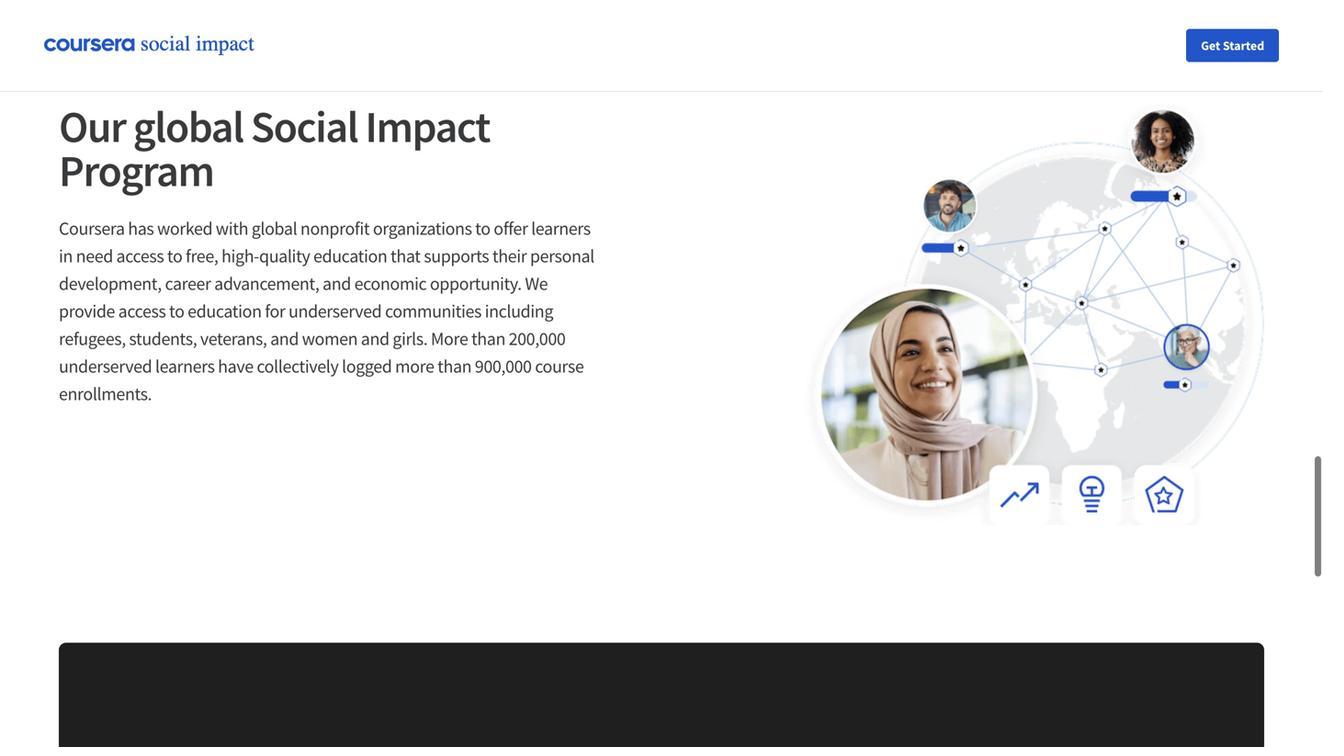 Task type: vqa. For each thing, say whether or not it's contained in the screenshot.
access to the top
yes



Task type: describe. For each thing, give the bounding box(es) containing it.
skillsets (1) image
[[805, 104, 1265, 525]]

global inside the our global social impact program
[[133, 99, 243, 154]]

logged
[[342, 355, 392, 378]]

1 vertical spatial than
[[438, 355, 472, 378]]

their
[[493, 245, 527, 267]]

for
[[265, 300, 285, 323]]

coursera
[[59, 217, 125, 240]]

course
[[535, 355, 584, 378]]

advancement,
[[214, 272, 319, 295]]

refugees,
[[59, 327, 126, 350]]

girls.
[[393, 327, 428, 350]]

coursera has worked with global nonprofit organizations to offer learners in need access to free, high-quality education that supports their personal development, career advancement, and economic opportunity. we provide access to education for underserved communities including refugees, students, veterans, and women and girls. more than 200,000 underserved learners have collectively logged more than 900,000 course enrollments.
[[59, 217, 595, 405]]

900,000
[[475, 355, 532, 378]]

200,000
[[509, 327, 566, 350]]

quality
[[259, 245, 310, 267]]

organizations
[[373, 217, 472, 240]]

has
[[128, 217, 154, 240]]

0 vertical spatial to
[[475, 217, 491, 240]]

get
[[1202, 37, 1221, 54]]

1 vertical spatial access
[[118, 300, 166, 323]]

social
[[251, 99, 358, 154]]

global inside coursera has worked with global nonprofit organizations to offer learners in need access to free, high-quality education that supports their personal development, career advancement, and economic opportunity. we provide access to education for underserved communities including refugees, students, veterans, and women and girls. more than 200,000 underserved learners have collectively logged more than 900,000 course enrollments.
[[252, 217, 297, 240]]

students,
[[129, 327, 197, 350]]

nonprofit
[[301, 217, 370, 240]]

economic
[[354, 272, 427, 295]]

offer
[[494, 217, 528, 240]]

0 horizontal spatial and
[[270, 327, 299, 350]]

supports
[[424, 245, 489, 267]]

opportunity.
[[430, 272, 522, 295]]

0 vertical spatial underserved
[[289, 300, 382, 323]]

2 vertical spatial to
[[169, 300, 184, 323]]

women
[[302, 327, 358, 350]]

1 vertical spatial learners
[[155, 355, 215, 378]]

high-
[[222, 245, 259, 267]]

including
[[485, 300, 553, 323]]

0 horizontal spatial underserved
[[59, 355, 152, 378]]

with
[[216, 217, 248, 240]]

get started button
[[1187, 29, 1280, 62]]



Task type: locate. For each thing, give the bounding box(es) containing it.
need
[[76, 245, 113, 267]]

enrollments.
[[59, 382, 152, 405]]

global down 'social impact logo'
[[133, 99, 243, 154]]

1 horizontal spatial and
[[323, 272, 351, 295]]

more
[[395, 355, 434, 378]]

in
[[59, 245, 73, 267]]

1 horizontal spatial underserved
[[289, 300, 382, 323]]

and left the economic
[[323, 272, 351, 295]]

1 vertical spatial global
[[252, 217, 297, 240]]

social impact logo image
[[44, 34, 265, 57]]

development,
[[59, 272, 162, 295]]

global
[[133, 99, 243, 154], [252, 217, 297, 240]]

access down has
[[116, 245, 164, 267]]

and
[[323, 272, 351, 295], [270, 327, 299, 350], [361, 327, 390, 350]]

we
[[525, 272, 548, 295]]

to down "career"
[[169, 300, 184, 323]]

have
[[218, 355, 253, 378]]

1 horizontal spatial education
[[313, 245, 387, 267]]

2 horizontal spatial and
[[361, 327, 390, 350]]

communities
[[385, 300, 482, 323]]

0 vertical spatial education
[[313, 245, 387, 267]]

underserved
[[289, 300, 382, 323], [59, 355, 152, 378]]

that
[[391, 245, 421, 267]]

0 vertical spatial access
[[116, 245, 164, 267]]

education up veterans,
[[188, 300, 262, 323]]

and up logged
[[361, 327, 390, 350]]

provide
[[59, 300, 115, 323]]

to left offer
[[475, 217, 491, 240]]

worked
[[157, 217, 213, 240]]

underserved up women
[[289, 300, 382, 323]]

0 vertical spatial global
[[133, 99, 243, 154]]

started
[[1223, 37, 1265, 54]]

1 vertical spatial to
[[167, 245, 182, 267]]

1 vertical spatial education
[[188, 300, 262, 323]]

and down for
[[270, 327, 299, 350]]

learners down students,
[[155, 355, 215, 378]]

global up quality
[[252, 217, 297, 240]]

education
[[313, 245, 387, 267], [188, 300, 262, 323]]

learners
[[531, 217, 591, 240], [155, 355, 215, 378]]

career
[[165, 272, 211, 295]]

0 vertical spatial than
[[472, 327, 506, 350]]

than up 900,000
[[472, 327, 506, 350]]

underserved up enrollments.
[[59, 355, 152, 378]]

to left free, at the left top
[[167, 245, 182, 267]]

1 vertical spatial underserved
[[59, 355, 152, 378]]

access up students,
[[118, 300, 166, 323]]

to
[[475, 217, 491, 240], [167, 245, 182, 267], [169, 300, 184, 323]]

collectively
[[257, 355, 339, 378]]

1 horizontal spatial global
[[252, 217, 297, 240]]

0 horizontal spatial education
[[188, 300, 262, 323]]

impact
[[365, 99, 490, 154]]

0 horizontal spatial global
[[133, 99, 243, 154]]

our global social impact program
[[59, 99, 490, 198]]

more
[[431, 327, 468, 350]]

than
[[472, 327, 506, 350], [438, 355, 472, 378]]

free,
[[186, 245, 218, 267]]

than down more
[[438, 355, 472, 378]]

1 horizontal spatial learners
[[531, 217, 591, 240]]

program
[[59, 143, 214, 198]]

veterans,
[[200, 327, 267, 350]]

our
[[59, 99, 126, 154]]

0 vertical spatial learners
[[531, 217, 591, 240]]

get started
[[1202, 37, 1265, 54]]

access
[[116, 245, 164, 267], [118, 300, 166, 323]]

personal
[[530, 245, 595, 267]]

learners up 'personal'
[[531, 217, 591, 240]]

0 horizontal spatial learners
[[155, 355, 215, 378]]

education down nonprofit
[[313, 245, 387, 267]]



